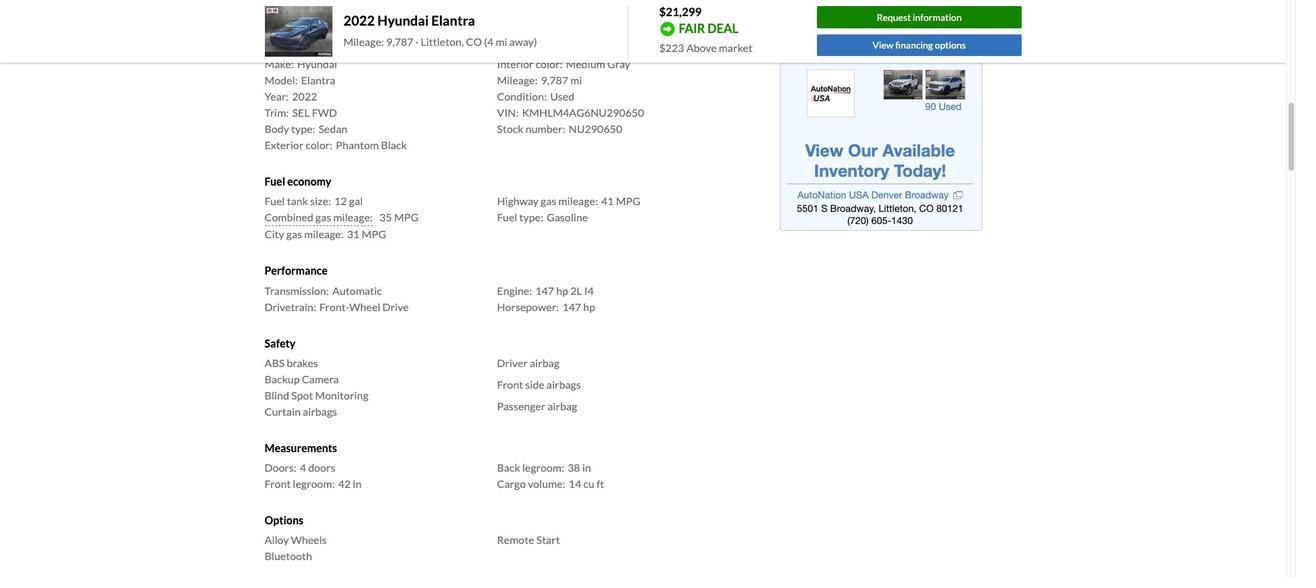 Task type: describe. For each thing, give the bounding box(es) containing it.
35
[[380, 211, 392, 224]]

0 horizontal spatial 147
[[535, 284, 554, 297]]

blind
[[265, 389, 289, 402]]

color: inside the interior color: medium gray mileage: 9,787 mi condition: used vin: kmhlm4ag6nu290650 stock number: nu290650
[[536, 58, 563, 70]]

mileage: inside the interior color: medium gray mileage: 9,787 mi condition: used vin: kmhlm4ag6nu290650 stock number: nu290650
[[497, 74, 538, 87]]

elantra inside the make: hyundai model: elantra year: 2022 trim: sel fwd body type: sedan exterior color: phantom black
[[301, 74, 335, 87]]

1 horizontal spatial hp
[[583, 300, 595, 313]]

2022 inside 2022 hyundai elantra mileage: 9,787 · littleton, co (4 mi away)
[[344, 12, 375, 29]]

year:
[[265, 90, 289, 103]]

0 horizontal spatial gas
[[286, 228, 302, 241]]

overview
[[265, 38, 312, 51]]

performance
[[265, 265, 328, 277]]

2022 hyundai elantra mileage: 9,787 · littleton, co (4 mi away)
[[344, 12, 537, 48]]

2 vertical spatial mpg
[[362, 228, 386, 241]]

4
[[300, 462, 306, 474]]

highway
[[497, 195, 539, 208]]

9,787 inside 2022 hyundai elantra mileage: 9,787 · littleton, co (4 mi away)
[[386, 35, 414, 48]]

gas inside highway gas mileage: 41 mpg fuel type: gasoline
[[541, 195, 556, 208]]

0 vertical spatial hp
[[556, 284, 568, 297]]

view
[[873, 39, 894, 51]]

transmission: automatic drivetrain: front-wheel drive
[[265, 284, 409, 313]]

volume:
[[528, 478, 565, 491]]

ft
[[597, 478, 604, 491]]

1 vertical spatial mileage:
[[333, 211, 373, 224]]

passenger
[[497, 400, 546, 413]]

request information button
[[817, 6, 1022, 28]]

elantra inside 2022 hyundai elantra mileage: 9,787 · littleton, co (4 mi away)
[[431, 12, 475, 29]]

transmission:
[[265, 284, 329, 297]]

1 horizontal spatial mpg
[[394, 211, 419, 224]]

airbag for driver airbag
[[530, 357, 560, 370]]

remote
[[497, 534, 534, 547]]

deal
[[708, 21, 739, 36]]

type: inside the make: hyundai model: elantra year: 2022 trim: sel fwd body type: sedan exterior color: phantom black
[[291, 122, 315, 135]]

type: inside highway gas mileage: 41 mpg fuel type: gasoline
[[519, 211, 543, 224]]

safety
[[265, 337, 296, 350]]

driver
[[497, 357, 528, 370]]

trim:
[[265, 106, 289, 119]]

start
[[536, 534, 560, 547]]

$223 above market
[[659, 41, 753, 54]]

combined
[[265, 211, 313, 224]]

view financing options
[[873, 39, 966, 51]]

littleton,
[[421, 35, 464, 48]]

back
[[497, 462, 520, 474]]

options
[[265, 514, 304, 527]]

information
[[913, 11, 962, 23]]

spot
[[291, 389, 313, 402]]

side
[[525, 378, 545, 391]]

stock
[[497, 122, 524, 135]]

drive
[[383, 300, 409, 313]]

airbag for passenger airbag
[[548, 400, 577, 413]]

medium
[[566, 58, 605, 70]]

monitoring
[[315, 389, 369, 402]]

fuel for fuel tank size: 12 gal combined gas mileage: 35 mpg city gas mileage: 31 mpg
[[265, 195, 285, 208]]

chevron left image
[[840, 28, 849, 44]]

backup
[[265, 373, 300, 386]]

doors
[[308, 462, 335, 474]]

condition:
[[497, 90, 547, 103]]

drivetrain:
[[265, 300, 316, 313]]

i4
[[584, 284, 594, 297]]

black
[[381, 139, 407, 152]]

14
[[569, 478, 581, 491]]

abs brakes backup camera blind spot monitoring curtain airbags
[[265, 357, 369, 418]]

legroom: inside doors: 4 doors front legroom: 42 in
[[293, 478, 335, 491]]

fair
[[679, 21, 705, 36]]

mi inside the interior color: medium gray mileage: 9,787 mi condition: used vin: kmhlm4ag6nu290650 stock number: nu290650
[[571, 74, 582, 87]]

kmhlm4ag6nu290650
[[522, 106, 644, 119]]

38
[[568, 462, 580, 474]]

fwd
[[312, 106, 337, 119]]

2l
[[570, 284, 582, 297]]

fuel tank size: 12 gal combined gas mileage: 35 mpg city gas mileage: 31 mpg
[[265, 195, 419, 241]]

size:
[[310, 195, 331, 208]]

options
[[935, 39, 966, 51]]

make: hyundai model: elantra year: 2022 trim: sel fwd body type: sedan exterior color: phantom black
[[265, 58, 407, 152]]

$223
[[659, 41, 684, 54]]

gasoline
[[547, 211, 588, 224]]

vin:
[[497, 106, 519, 119]]

hyundai for elantra
[[378, 12, 429, 29]]

automatic
[[332, 284, 382, 297]]

driver airbag
[[497, 357, 560, 370]]

nu290650
[[569, 122, 622, 135]]

42
[[338, 478, 351, 491]]

horsepower:
[[497, 300, 559, 313]]

body
[[265, 122, 289, 135]]

phantom
[[336, 139, 379, 152]]

economy
[[287, 175, 331, 188]]

cu
[[583, 478, 595, 491]]

fuel inside highway gas mileage: 41 mpg fuel type: gasoline
[[497, 211, 517, 224]]

model:
[[265, 74, 298, 87]]

12
[[334, 195, 347, 208]]

1 vertical spatial gas
[[316, 211, 331, 224]]



Task type: vqa. For each thing, say whether or not it's contained in the screenshot.
Deposit
no



Task type: locate. For each thing, give the bounding box(es) containing it.
1 horizontal spatial type:
[[519, 211, 543, 224]]

0 vertical spatial mi
[[496, 35, 507, 48]]

2022 up sel on the top left of page
[[292, 90, 317, 103]]

1 vertical spatial type:
[[519, 211, 543, 224]]

0 horizontal spatial mpg
[[362, 228, 386, 241]]

tank
[[287, 195, 308, 208]]

mileage: down interior
[[497, 74, 538, 87]]

1 vertical spatial airbags
[[303, 405, 337, 418]]

highway gas mileage: 41 mpg fuel type: gasoline
[[497, 195, 641, 224]]

1 horizontal spatial mi
[[571, 74, 582, 87]]

airbags inside abs brakes backup camera blind spot monitoring curtain airbags
[[303, 405, 337, 418]]

color: down sedan
[[306, 139, 333, 152]]

airbag
[[530, 357, 560, 370], [548, 400, 577, 413]]

1 horizontal spatial 9,787
[[541, 74, 568, 87]]

0 horizontal spatial hyundai
[[297, 58, 337, 70]]

advertisement region
[[780, 62, 982, 231]]

0 vertical spatial in
[[582, 462, 591, 474]]

$21,299
[[659, 5, 702, 19]]

elantra up 'littleton,'
[[431, 12, 475, 29]]

front inside doors: 4 doors front legroom: 42 in
[[265, 478, 291, 491]]

gas up gasoline
[[541, 195, 556, 208]]

mileage: up gasoline
[[559, 195, 598, 208]]

2022 inside the make: hyundai model: elantra year: 2022 trim: sel fwd body type: sedan exterior color: phantom black
[[292, 90, 317, 103]]

0 horizontal spatial elantra
[[301, 74, 335, 87]]

gas down combined at top left
[[286, 228, 302, 241]]

mileage: inside 2022 hyundai elantra mileage: 9,787 · littleton, co (4 mi away)
[[344, 35, 384, 48]]

sedan
[[319, 122, 348, 135]]

airbags down spot
[[303, 405, 337, 418]]

hyundai inside 2022 hyundai elantra mileage: 9,787 · littleton, co (4 mi away)
[[378, 12, 429, 29]]

hyundai inside the make: hyundai model: elantra year: 2022 trim: sel fwd body type: sedan exterior color: phantom black
[[297, 58, 337, 70]]

legroom:
[[522, 462, 564, 474], [293, 478, 335, 491]]

0 vertical spatial hyundai
[[378, 12, 429, 29]]

hyundai for model:
[[297, 58, 337, 70]]

fuel economy
[[265, 175, 331, 188]]

1 vertical spatial fuel
[[265, 195, 285, 208]]

2 vertical spatial gas
[[286, 228, 302, 241]]

1 horizontal spatial in
[[582, 462, 591, 474]]

gas
[[541, 195, 556, 208], [316, 211, 331, 224], [286, 228, 302, 241]]

color:
[[536, 58, 563, 70], [306, 139, 333, 152]]

0 horizontal spatial airbags
[[303, 405, 337, 418]]

gas down the size:
[[316, 211, 331, 224]]

fuel down highway
[[497, 211, 517, 224]]

engine: 147 hp 2l i4 horsepower: 147 hp
[[497, 284, 595, 313]]

in inside "back legroom: 38 in cargo volume: 14 cu ft"
[[582, 462, 591, 474]]

mpg right the 31
[[362, 228, 386, 241]]

city
[[265, 228, 284, 241]]

gray
[[607, 58, 630, 70]]

elantra up fwd
[[301, 74, 335, 87]]

front down doors:
[[265, 478, 291, 491]]

passenger airbag
[[497, 400, 577, 413]]

1 vertical spatial mi
[[571, 74, 582, 87]]

fuel for fuel economy
[[265, 175, 285, 188]]

mi right (4
[[496, 35, 507, 48]]

hp left 2l
[[556, 284, 568, 297]]

mileage:
[[344, 35, 384, 48], [497, 74, 538, 87]]

type: down sel on the top left of page
[[291, 122, 315, 135]]

2 horizontal spatial mpg
[[616, 195, 641, 208]]

0 vertical spatial color:
[[536, 58, 563, 70]]

legroom: inside "back legroom: 38 in cargo volume: 14 cu ft"
[[522, 462, 564, 474]]

1 horizontal spatial legroom:
[[522, 462, 564, 474]]

1 vertical spatial front
[[265, 478, 291, 491]]

0 vertical spatial type:
[[291, 122, 315, 135]]

in right 42
[[353, 478, 362, 491]]

1 vertical spatial mileage:
[[497, 74, 538, 87]]

147
[[535, 284, 554, 297], [562, 300, 581, 313]]

9,787 up used
[[541, 74, 568, 87]]

bluetooth
[[265, 550, 312, 563]]

1 horizontal spatial 147
[[562, 300, 581, 313]]

0 horizontal spatial legroom:
[[293, 478, 335, 491]]

back legroom: 38 in cargo volume: 14 cu ft
[[497, 462, 604, 491]]

engine:
[[497, 284, 532, 297]]

0 vertical spatial 9,787
[[386, 35, 414, 48]]

0 vertical spatial front
[[497, 378, 523, 391]]

mpg right 41
[[616, 195, 641, 208]]

fuel inside fuel tank size: 12 gal combined gas mileage: 35 mpg city gas mileage: 31 mpg
[[265, 195, 285, 208]]

sel
[[292, 106, 310, 119]]

0 vertical spatial legroom:
[[522, 462, 564, 474]]

1 vertical spatial color:
[[306, 139, 333, 152]]

1 vertical spatial 9,787
[[541, 74, 568, 87]]

above
[[687, 41, 717, 54]]

1 horizontal spatial mileage:
[[497, 74, 538, 87]]

1 vertical spatial mpg
[[394, 211, 419, 224]]

31
[[347, 228, 360, 241]]

0 vertical spatial 147
[[535, 284, 554, 297]]

mileage: inside highway gas mileage: 41 mpg fuel type: gasoline
[[559, 195, 598, 208]]

2022 hyundai elantra image
[[265, 6, 333, 57]]

curtain
[[265, 405, 301, 418]]

mpg right 35
[[394, 211, 419, 224]]

1 vertical spatial legroom:
[[293, 478, 335, 491]]

1 vertical spatial 2022
[[292, 90, 317, 103]]

0 horizontal spatial in
[[353, 478, 362, 491]]

doors:
[[265, 462, 297, 474]]

hyundai down overview
[[297, 58, 337, 70]]

type:
[[291, 122, 315, 135], [519, 211, 543, 224]]

mileage: left the 31
[[304, 228, 344, 241]]

0 horizontal spatial 9,787
[[386, 35, 414, 48]]

make:
[[265, 58, 294, 70]]

request information
[[877, 11, 962, 23]]

brakes
[[287, 357, 318, 370]]

(4
[[484, 35, 494, 48]]

in right "38"
[[582, 462, 591, 474]]

9,787
[[386, 35, 414, 48], [541, 74, 568, 87]]

alloy
[[265, 534, 289, 547]]

0 vertical spatial 2022
[[344, 12, 375, 29]]

chevron right image
[[913, 28, 922, 44]]

1 vertical spatial in
[[353, 478, 362, 491]]

2 vertical spatial fuel
[[497, 211, 517, 224]]

front down driver
[[497, 378, 523, 391]]

1 horizontal spatial hyundai
[[378, 12, 429, 29]]

financing
[[896, 39, 933, 51]]

2022 right 2022 hyundai elantra image
[[344, 12, 375, 29]]

2022
[[344, 12, 375, 29], [292, 90, 317, 103]]

1 vertical spatial 147
[[562, 300, 581, 313]]

legroom: up volume:
[[522, 462, 564, 474]]

0 horizontal spatial 2022
[[292, 90, 317, 103]]

hp
[[556, 284, 568, 297], [583, 300, 595, 313]]

view financing options button
[[817, 34, 1022, 56]]

airbags right side
[[547, 378, 581, 391]]

41
[[601, 195, 614, 208]]

0 horizontal spatial front
[[265, 478, 291, 491]]

2 vertical spatial mileage:
[[304, 228, 344, 241]]

used
[[550, 90, 575, 103]]

mi
[[496, 35, 507, 48], [571, 74, 582, 87]]

1 vertical spatial hp
[[583, 300, 595, 313]]

gal
[[349, 195, 363, 208]]

1 horizontal spatial airbags
[[547, 378, 581, 391]]

hp down i4
[[583, 300, 595, 313]]

0 vertical spatial mpg
[[616, 195, 641, 208]]

0 vertical spatial elantra
[[431, 12, 475, 29]]

fuel left the economy in the top left of the page
[[265, 175, 285, 188]]

mileage:
[[559, 195, 598, 208], [333, 211, 373, 224], [304, 228, 344, 241]]

1 horizontal spatial elantra
[[431, 12, 475, 29]]

147 up horsepower:
[[535, 284, 554, 297]]

away)
[[509, 35, 537, 48]]

1 vertical spatial airbag
[[548, 400, 577, 413]]

mi down medium
[[571, 74, 582, 87]]

0 vertical spatial airbags
[[547, 378, 581, 391]]

1 vertical spatial elantra
[[301, 74, 335, 87]]

in
[[582, 462, 591, 474], [353, 478, 362, 491]]

1 horizontal spatial color:
[[536, 58, 563, 70]]

2 horizontal spatial gas
[[541, 195, 556, 208]]

abs
[[265, 357, 285, 370]]

interior
[[497, 58, 534, 70]]

1 horizontal spatial 2022
[[344, 12, 375, 29]]

mpg inside highway gas mileage: 41 mpg fuel type: gasoline
[[616, 195, 641, 208]]

market
[[719, 41, 753, 54]]

alloy wheels bluetooth
[[265, 534, 327, 563]]

0 horizontal spatial mileage:
[[344, 35, 384, 48]]

wheel
[[349, 300, 380, 313]]

hyundai up ·
[[378, 12, 429, 29]]

wheels
[[291, 534, 327, 547]]

mi inside 2022 hyundai elantra mileage: 9,787 · littleton, co (4 mi away)
[[496, 35, 507, 48]]

doors: 4 doors front legroom: 42 in
[[265, 462, 362, 491]]

measurements
[[265, 442, 337, 455]]

0 horizontal spatial mi
[[496, 35, 507, 48]]

mileage: left ·
[[344, 35, 384, 48]]

co
[[466, 35, 482, 48]]

color: right interior
[[536, 58, 563, 70]]

airbag down front side airbags at the left
[[548, 400, 577, 413]]

0 horizontal spatial color:
[[306, 139, 333, 152]]

0 horizontal spatial type:
[[291, 122, 315, 135]]

fair deal
[[679, 21, 739, 36]]

0 vertical spatial airbag
[[530, 357, 560, 370]]

remote start
[[497, 534, 560, 547]]

9,787 inside the interior color: medium gray mileage: 9,787 mi condition: used vin: kmhlm4ag6nu290650 stock number: nu290650
[[541, 74, 568, 87]]

request
[[877, 11, 911, 23]]

cargo
[[497, 478, 526, 491]]

color: inside the make: hyundai model: elantra year: 2022 trim: sel fwd body type: sedan exterior color: phantom black
[[306, 139, 333, 152]]

9,787 left ·
[[386, 35, 414, 48]]

1 horizontal spatial gas
[[316, 211, 331, 224]]

legroom: down 'doors'
[[293, 478, 335, 491]]

1 vertical spatial hyundai
[[297, 58, 337, 70]]

exterior
[[265, 139, 304, 152]]

type: down highway
[[519, 211, 543, 224]]

·
[[416, 35, 419, 48]]

0 horizontal spatial hp
[[556, 284, 568, 297]]

0 vertical spatial mileage:
[[559, 195, 598, 208]]

mpg
[[616, 195, 641, 208], [394, 211, 419, 224], [362, 228, 386, 241]]

mileage: down gal
[[333, 211, 373, 224]]

1 horizontal spatial front
[[497, 378, 523, 391]]

in inside doors: 4 doors front legroom: 42 in
[[353, 478, 362, 491]]

0 vertical spatial mileage:
[[344, 35, 384, 48]]

0 vertical spatial fuel
[[265, 175, 285, 188]]

fuel up combined at top left
[[265, 195, 285, 208]]

0 vertical spatial gas
[[541, 195, 556, 208]]

airbag up front side airbags at the left
[[530, 357, 560, 370]]

147 down 2l
[[562, 300, 581, 313]]



